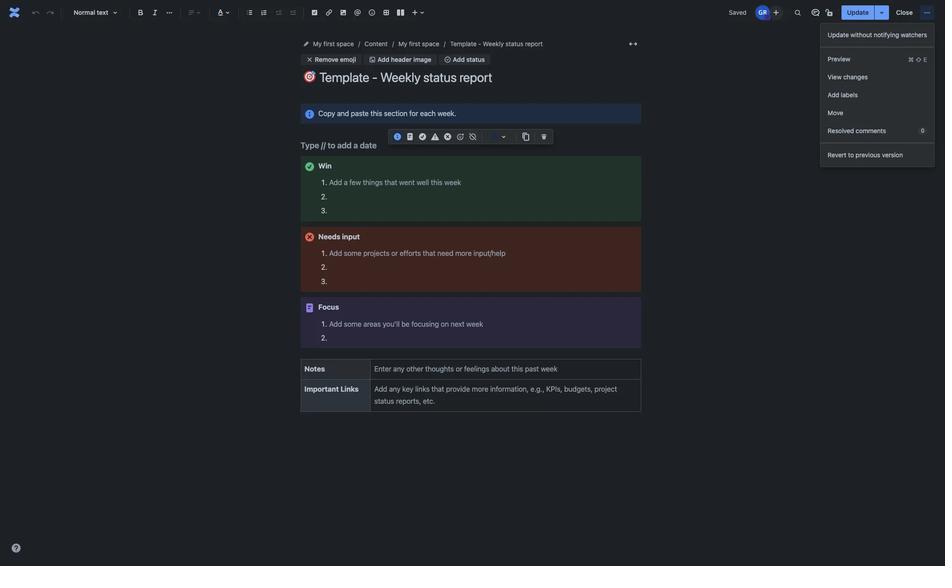 Task type: describe. For each thing, give the bounding box(es) containing it.
close
[[897, 9, 913, 16]]

note image
[[405, 131, 416, 142]]

error image
[[443, 131, 453, 142]]

greg robinson image
[[756, 5, 770, 20]]

view changes button
[[821, 68, 935, 86]]

status inside popup button
[[467, 56, 485, 63]]

add header image
[[378, 56, 432, 63]]

needs
[[319, 232, 341, 241]]

add labels
[[828, 91, 858, 99]]

to
[[849, 151, 854, 159]]

template
[[450, 40, 477, 48]]

win
[[319, 162, 332, 170]]

add status
[[453, 56, 485, 63]]

group containing preview
[[821, 47, 935, 143]]

link image
[[324, 7, 334, 18]]

template - weekly status report link
[[450, 39, 543, 49]]

close button
[[891, 5, 919, 20]]

important links
[[305, 385, 359, 393]]

⇧
[[916, 55, 922, 63]]

no restrictions image
[[825, 7, 836, 18]]

panel error image
[[304, 232, 315, 243]]

header
[[391, 56, 412, 63]]

info image
[[392, 131, 403, 142]]

remove emoji image inside popup button
[[306, 56, 313, 63]]

add for add header image
[[378, 56, 390, 63]]

space for 2nd my first space link from left
[[422, 40, 440, 48]]

help image
[[11, 543, 22, 554]]

without
[[851, 31, 873, 39]]

outdent ⇧tab image
[[273, 7, 284, 18]]

bullet list ⌘⇧8 image
[[244, 7, 255, 18]]

more image
[[922, 7, 933, 18]]

add labels button
[[821, 86, 935, 104]]

revert to previous version
[[828, 151, 903, 159]]

update for update
[[848, 9, 869, 16]]

paste
[[351, 109, 369, 117]]

image
[[414, 56, 432, 63]]

and
[[337, 109, 349, 117]]

success image
[[417, 131, 428, 142]]

first for first my first space link
[[324, 40, 335, 48]]

add for add labels
[[828, 91, 840, 99]]

find and replace image
[[793, 7, 804, 18]]

indent tab image
[[287, 7, 298, 18]]

weekly
[[483, 40, 504, 48]]

first for 2nd my first space link from left
[[409, 40, 421, 48]]

notes
[[305, 365, 325, 373]]

watchers
[[901, 31, 928, 39]]

emoji image
[[367, 7, 378, 18]]

my first space for 2nd my first space link from left
[[399, 40, 440, 48]]

confluence image
[[7, 5, 22, 20]]

copy image
[[521, 131, 531, 142]]

warning image
[[430, 131, 441, 142]]

confluence image
[[7, 5, 22, 20]]

remove emoji button
[[301, 54, 362, 65]]

resolved
[[828, 127, 855, 135]]

move
[[828, 109, 844, 117]]

input
[[342, 232, 360, 241]]

view
[[828, 73, 842, 81]]

normal text
[[74, 9, 108, 16]]

changes
[[844, 73, 868, 81]]

undo ⌘z image
[[30, 7, 41, 18]]

template - weekly status report
[[450, 40, 543, 48]]

1 my first space link from the left
[[313, 39, 354, 49]]

menu containing update without notifying watchers
[[821, 23, 935, 167]]

important
[[305, 385, 339, 393]]

section
[[384, 109, 408, 117]]

remove emoji
[[315, 56, 356, 63]]

invite to edit image
[[771, 7, 782, 18]]

content link
[[365, 39, 388, 49]]

action item image
[[309, 7, 320, 18]]

focus
[[319, 303, 339, 311]]

more formatting image
[[164, 7, 175, 18]]



Task type: vqa. For each thing, say whether or not it's contained in the screenshot.
My first space for 1st My first space link from right
yes



Task type: locate. For each thing, give the bounding box(es) containing it.
1 horizontal spatial space
[[422, 40, 440, 48]]

group
[[821, 47, 935, 143]]

panel success image
[[304, 161, 315, 172]]

editor add emoji image
[[455, 131, 466, 142]]

2 my from the left
[[399, 40, 407, 48]]

layouts image
[[395, 7, 406, 18]]

comments
[[856, 127, 887, 135]]

needs input
[[319, 232, 360, 241]]

report
[[525, 40, 543, 48]]

1 horizontal spatial my first space
[[399, 40, 440, 48]]

add inside popup button
[[453, 56, 465, 63]]

1 vertical spatial status
[[467, 56, 485, 63]]

numbered list ⌘⇧7 image
[[259, 7, 269, 18]]

italic ⌘i image
[[150, 7, 161, 18]]

1 vertical spatial remove emoji image
[[468, 131, 478, 142]]

my up the header
[[399, 40, 407, 48]]

2 first from the left
[[409, 40, 421, 48]]

remove emoji image right editor add emoji icon
[[468, 131, 478, 142]]

comment icon image
[[811, 7, 822, 18]]

links
[[341, 385, 359, 393]]

update left without
[[828, 31, 849, 39]]

1 vertical spatial update
[[828, 31, 849, 39]]

previous
[[856, 151, 881, 159]]

0 horizontal spatial space
[[337, 40, 354, 48]]

move button
[[821, 104, 935, 122]]

1 my from the left
[[313, 40, 322, 48]]

0 horizontal spatial my
[[313, 40, 322, 48]]

update
[[848, 9, 869, 16], [828, 31, 849, 39]]

emoji
[[340, 56, 356, 63]]

bold ⌘b image
[[135, 7, 146, 18]]

:dart: image
[[304, 71, 315, 82], [304, 71, 315, 82]]

remove
[[315, 56, 339, 63]]

my right move this page image in the left of the page
[[313, 40, 322, 48]]

add header image button
[[363, 54, 437, 65]]

0 horizontal spatial my first space link
[[313, 39, 354, 49]]

image icon image
[[369, 56, 376, 63]]

1 space from the left
[[337, 40, 354, 48]]

panel note image
[[304, 303, 315, 313]]

0 vertical spatial update
[[848, 9, 869, 16]]

add inside button
[[378, 56, 390, 63]]

revert
[[828, 151, 847, 159]]

0 horizontal spatial status
[[467, 56, 485, 63]]

remove image
[[539, 131, 550, 142]]

update for update without notifying watchers
[[828, 31, 849, 39]]

0 horizontal spatial add
[[378, 56, 390, 63]]

each
[[420, 109, 436, 117]]

menu
[[821, 23, 935, 167]]

1 horizontal spatial my
[[399, 40, 407, 48]]

table image
[[381, 7, 392, 18]]

Give this page a title text field
[[319, 70, 641, 85]]

labels
[[841, 91, 858, 99]]

view changes
[[828, 73, 868, 81]]

add inside button
[[828, 91, 840, 99]]

add down template
[[453, 56, 465, 63]]

1 horizontal spatial remove emoji image
[[468, 131, 478, 142]]

first
[[324, 40, 335, 48], [409, 40, 421, 48]]

update without notifying watchers button
[[821, 26, 935, 44]]

add left labels on the right top of page
[[828, 91, 840, 99]]

normal
[[74, 9, 95, 16]]

update without notifying watchers
[[828, 31, 928, 39]]

my first space link
[[313, 39, 354, 49], [399, 39, 440, 49]]

space up 'image'
[[422, 40, 440, 48]]

2 horizontal spatial add
[[828, 91, 840, 99]]

e
[[924, 55, 928, 63]]

make page full-width image
[[628, 39, 639, 49]]

my
[[313, 40, 322, 48], [399, 40, 407, 48]]

2 my first space from the left
[[399, 40, 440, 48]]

⌘
[[909, 55, 914, 63]]

remove emoji image down move this page image in the left of the page
[[306, 56, 313, 63]]

status left report
[[506, 40, 524, 48]]

first up "remove"
[[324, 40, 335, 48]]

remove emoji image
[[306, 56, 313, 63], [468, 131, 478, 142]]

content
[[365, 40, 388, 48]]

editor toolbar toolbar
[[389, 130, 553, 154]]

update up without
[[848, 9, 869, 16]]

for
[[410, 109, 418, 117]]

1 horizontal spatial first
[[409, 40, 421, 48]]

text
[[97, 9, 108, 16]]

0 vertical spatial status
[[506, 40, 524, 48]]

0 horizontal spatial first
[[324, 40, 335, 48]]

1 horizontal spatial add
[[453, 56, 465, 63]]

add right image icon
[[378, 56, 390, 63]]

1 horizontal spatial status
[[506, 40, 524, 48]]

copy and paste this section for each week.
[[319, 109, 456, 117]]

this
[[371, 109, 382, 117]]

add
[[378, 56, 390, 63], [453, 56, 465, 63], [828, 91, 840, 99]]

1 horizontal spatial my first space link
[[399, 39, 440, 49]]

copy
[[319, 109, 335, 117]]

add status button
[[439, 54, 490, 65]]

update inside 'button'
[[848, 9, 869, 16]]

resolved comments
[[828, 127, 887, 135]]

⌘ ⇧ e
[[909, 55, 928, 63]]

1 first from the left
[[324, 40, 335, 48]]

0 horizontal spatial remove emoji image
[[306, 56, 313, 63]]

mention image
[[352, 7, 363, 18]]

space up emoji
[[337, 40, 354, 48]]

my first space up 'image'
[[399, 40, 440, 48]]

status
[[506, 40, 524, 48], [467, 56, 485, 63]]

add image, video, or file image
[[338, 7, 349, 18]]

space
[[337, 40, 354, 48], [422, 40, 440, 48]]

my first space link up remove emoji
[[313, 39, 354, 49]]

background color image
[[499, 131, 509, 142]]

-
[[479, 40, 481, 48]]

0 horizontal spatial my first space
[[313, 40, 354, 48]]

my first space up remove emoji
[[313, 40, 354, 48]]

2 space from the left
[[422, 40, 440, 48]]

update inside button
[[828, 31, 849, 39]]

0
[[922, 127, 925, 134]]

2 my first space link from the left
[[399, 39, 440, 49]]

my first space
[[313, 40, 354, 48], [399, 40, 440, 48]]

Main content area, start typing to enter text. text field
[[295, 104, 647, 419]]

notifying
[[874, 31, 900, 39]]

add for add status
[[453, 56, 465, 63]]

move this page image
[[302, 40, 310, 48]]

my first space for first my first space link
[[313, 40, 354, 48]]

update button
[[842, 5, 875, 20]]

first up 'image'
[[409, 40, 421, 48]]

redo ⌘⇧z image
[[45, 7, 56, 18]]

version
[[882, 151, 903, 159]]

1 my first space from the left
[[313, 40, 354, 48]]

0 vertical spatial remove emoji image
[[306, 56, 313, 63]]

adjust update settings image
[[877, 7, 888, 18]]

week.
[[438, 109, 456, 117]]

preview
[[828, 55, 851, 63]]

revert to previous version button
[[821, 146, 935, 164]]

normal text button
[[65, 3, 126, 22]]

status down -
[[467, 56, 485, 63]]

space for first my first space link
[[337, 40, 354, 48]]

saved
[[729, 9, 747, 16]]

my first space link up 'image'
[[399, 39, 440, 49]]

panel info image
[[304, 109, 315, 120]]



